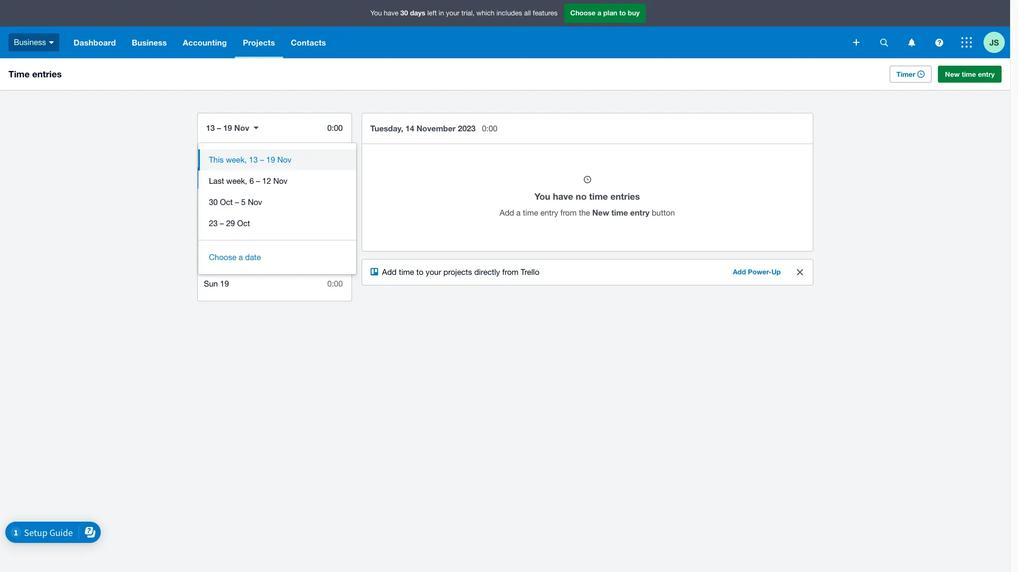Task type: describe. For each thing, give the bounding box(es) containing it.
time entries
[[8, 68, 62, 80]]

plan
[[603, 9, 617, 17]]

in
[[439, 9, 444, 17]]

1 horizontal spatial 30
[[400, 9, 408, 17]]

includes
[[497, 9, 522, 17]]

23 – 29 oct
[[209, 219, 250, 228]]

add for new
[[500, 208, 514, 217]]

– right 6
[[256, 177, 260, 186]]

30 oct – 5 nov
[[209, 198, 262, 207]]

trello
[[521, 268, 539, 277]]

23
[[209, 219, 218, 228]]

1 horizontal spatial 13
[[222, 152, 231, 161]]

directly
[[474, 268, 500, 277]]

to inside banner
[[619, 9, 626, 17]]

oct inside button
[[237, 219, 250, 228]]

sun 19
[[204, 279, 229, 288]]

november
[[417, 124, 456, 133]]

wed 15 button
[[198, 189, 351, 210]]

time
[[8, 68, 30, 80]]

last
[[209, 177, 224, 186]]

nov inside button
[[248, 198, 262, 207]]

add power-up link
[[727, 264, 787, 281]]

the
[[579, 208, 590, 217]]

navigation containing dashboard
[[66, 27, 846, 58]]

accounting
[[183, 38, 227, 47]]

add for from
[[382, 268, 397, 277]]

you for you have 30 days left in your trial, which includes all features
[[370, 9, 382, 17]]

business inside 'navigation'
[[132, 38, 167, 47]]

add a time entry from the new time entry button
[[500, 208, 675, 217]]

button
[[652, 208, 675, 217]]

power-
[[748, 268, 771, 276]]

0 horizontal spatial from
[[502, 268, 518, 277]]

last week, 6 – 12 nov
[[209, 177, 288, 186]]

0 horizontal spatial entries
[[32, 68, 62, 80]]

all
[[524, 9, 531, 17]]

choose a date button
[[198, 247, 356, 268]]

new inside button
[[945, 70, 960, 78]]

tuesday,
[[370, 124, 403, 133]]

0:00 for fri 17
[[327, 237, 343, 246]]

sat 18
[[204, 258, 227, 267]]

nov right 12
[[273, 177, 288, 186]]

29
[[226, 219, 235, 228]]

30 inside button
[[209, 198, 218, 207]]

time inside button
[[962, 70, 976, 78]]

time inside add a time entry from the new time entry button
[[523, 208, 538, 217]]

have for 30
[[384, 9, 398, 17]]

tue
[[204, 173, 216, 182]]

list box containing this week, 13 – 19 nov
[[198, 143, 356, 241]]

13 – 19 nov button
[[198, 116, 267, 140]]

trial,
[[461, 9, 475, 17]]

have for no
[[553, 191, 573, 202]]

1 vertical spatial your
[[426, 268, 441, 277]]

sat 18 button
[[198, 252, 351, 274]]

tue 14
[[204, 173, 227, 182]]

5
[[241, 198, 246, 207]]

js button
[[984, 27, 1010, 58]]

0:00 for sun 19
[[327, 279, 343, 288]]

new time entry
[[945, 70, 995, 78]]

this week, 13 – 19 nov button
[[198, 150, 356, 171]]

18
[[218, 258, 227, 267]]

projects
[[243, 38, 275, 47]]

fri
[[204, 237, 213, 246]]

clear image
[[797, 269, 803, 276]]

a for choose a plan to buy
[[597, 9, 601, 17]]

days
[[410, 9, 425, 17]]

a for add a time entry from the new time entry button
[[516, 208, 521, 217]]

last week, 6 – 12 nov button
[[198, 171, 356, 192]]

this week, 13 – 19 nov
[[209, 155, 292, 164]]

13 inside popup button
[[206, 123, 215, 133]]

contacts
[[291, 38, 326, 47]]

new time entry button
[[938, 66, 1002, 83]]

contacts button
[[283, 27, 334, 58]]

2023
[[458, 124, 476, 133]]

add time to your projects directly from trello
[[382, 268, 539, 277]]

clear button
[[789, 262, 811, 283]]

0 horizontal spatial business
[[14, 38, 46, 47]]

wed 15
[[204, 195, 231, 204]]

sun
[[204, 279, 218, 288]]



Task type: locate. For each thing, give the bounding box(es) containing it.
1 horizontal spatial business button
[[124, 27, 175, 58]]

add
[[500, 208, 514, 217], [382, 268, 397, 277], [733, 268, 746, 276]]

1 horizontal spatial choose
[[570, 9, 596, 17]]

wed
[[204, 195, 220, 204]]

14 right tuesday,
[[405, 124, 414, 133]]

projects button
[[235, 27, 283, 58]]

6
[[249, 177, 254, 186]]

up
[[771, 268, 781, 276]]

1 vertical spatial oct
[[237, 219, 250, 228]]

0 vertical spatial oct
[[220, 198, 233, 207]]

svg image inside business popup button
[[49, 41, 54, 44]]

2 business button from the left
[[124, 27, 175, 58]]

17
[[216, 237, 225, 246]]

you left no
[[535, 191, 550, 202]]

– up mon 13 at the left top of the page
[[217, 123, 221, 133]]

oct
[[220, 198, 233, 207], [237, 219, 250, 228]]

1 horizontal spatial svg image
[[935, 38, 943, 46]]

2 vertical spatial a
[[239, 253, 243, 262]]

group containing this week, 13 – 19 nov
[[198, 143, 356, 275]]

13 up mon
[[206, 123, 215, 133]]

0 horizontal spatial svg image
[[908, 38, 915, 46]]

– inside button
[[235, 198, 239, 207]]

0 horizontal spatial to
[[416, 268, 423, 277]]

new right "the"
[[592, 208, 609, 217]]

week,
[[226, 155, 247, 164], [226, 177, 247, 186]]

1 vertical spatial week,
[[226, 177, 247, 186]]

0 vertical spatial entries
[[32, 68, 62, 80]]

choose a plan to buy
[[570, 9, 640, 17]]

13 right mon
[[222, 152, 231, 161]]

19 right sun
[[220, 279, 229, 288]]

features
[[533, 9, 558, 17]]

list box
[[198, 143, 356, 241]]

0 vertical spatial choose
[[570, 9, 596, 17]]

0 vertical spatial have
[[384, 9, 398, 17]]

entries up add a time entry from the new time entry button
[[610, 191, 640, 202]]

nov up tue 14 button
[[277, 155, 292, 164]]

entry
[[978, 70, 995, 78], [630, 208, 650, 217], [540, 208, 558, 217]]

choose for choose a plan to buy
[[570, 9, 596, 17]]

2 vertical spatial 19
[[220, 279, 229, 288]]

0 horizontal spatial new
[[592, 208, 609, 217]]

1 horizontal spatial to
[[619, 9, 626, 17]]

week, left 6
[[226, 177, 247, 186]]

entry left button
[[630, 208, 650, 217]]

oct right 29
[[237, 219, 250, 228]]

mon
[[204, 152, 220, 161]]

–
[[217, 123, 221, 133], [260, 155, 264, 164], [256, 177, 260, 186], [235, 198, 239, 207], [220, 219, 224, 228]]

thu 16
[[204, 216, 228, 225]]

– left "5"
[[235, 198, 239, 207]]

your right in
[[446, 9, 460, 17]]

2 horizontal spatial a
[[597, 9, 601, 17]]

0 vertical spatial you
[[370, 9, 382, 17]]

entries right the time
[[32, 68, 62, 80]]

to left projects
[[416, 268, 423, 277]]

0 horizontal spatial business button
[[0, 27, 66, 58]]

0 horizontal spatial have
[[384, 9, 398, 17]]

1 vertical spatial to
[[416, 268, 423, 277]]

1 horizontal spatial you
[[535, 191, 550, 202]]

1 vertical spatial 19
[[266, 155, 275, 164]]

1 horizontal spatial add
[[500, 208, 514, 217]]

2 horizontal spatial 13
[[249, 155, 258, 164]]

1 vertical spatial 30
[[209, 198, 218, 207]]

no
[[576, 191, 587, 202]]

choose for choose a date
[[209, 253, 236, 262]]

1 vertical spatial new
[[592, 208, 609, 217]]

from inside add a time entry from the new time entry button
[[560, 208, 577, 217]]

new
[[945, 70, 960, 78], [592, 208, 609, 217]]

sat
[[204, 258, 216, 267]]

tue 14 button
[[198, 168, 351, 189]]

0 horizontal spatial you
[[370, 9, 382, 17]]

1 horizontal spatial entry
[[630, 208, 650, 217]]

0 vertical spatial 30
[[400, 9, 408, 17]]

0 vertical spatial new
[[945, 70, 960, 78]]

12
[[262, 177, 271, 186]]

14
[[405, 124, 414, 133], [219, 173, 227, 182]]

1 horizontal spatial a
[[516, 208, 521, 217]]

19 inside button
[[266, 155, 275, 164]]

nov
[[234, 123, 249, 133], [277, 155, 292, 164], [273, 177, 288, 186], [248, 198, 262, 207]]

23 – 29 oct button
[[198, 213, 356, 234]]

you for you have no time entries
[[535, 191, 550, 202]]

group
[[198, 143, 356, 275]]

2 horizontal spatial entry
[[978, 70, 995, 78]]

you have 30 days left in your trial, which includes all features
[[370, 9, 558, 17]]

0 vertical spatial 14
[[405, 124, 414, 133]]

0 vertical spatial week,
[[226, 155, 247, 164]]

left
[[427, 9, 437, 17]]

0 vertical spatial from
[[560, 208, 577, 217]]

1 vertical spatial entries
[[610, 191, 640, 202]]

0 horizontal spatial your
[[426, 268, 441, 277]]

16
[[220, 216, 228, 225]]

mon 13
[[204, 152, 231, 161]]

0 vertical spatial a
[[597, 9, 601, 17]]

new right timer 'button'
[[945, 70, 960, 78]]

business
[[14, 38, 46, 47], [132, 38, 167, 47]]

entry inside add a time entry from the new time entry button
[[540, 208, 558, 217]]

banner containing js
[[0, 0, 1010, 58]]

svg image up new time entry button
[[935, 38, 943, 46]]

oct right wed
[[220, 198, 233, 207]]

thu
[[204, 216, 217, 225]]

a inside add a time entry from the new time entry button
[[516, 208, 521, 217]]

to
[[619, 9, 626, 17], [416, 268, 423, 277]]

timer button
[[890, 66, 932, 83]]

13 up 6
[[249, 155, 258, 164]]

you have no time entries
[[535, 191, 640, 202]]

1 vertical spatial have
[[553, 191, 573, 202]]

navigation
[[66, 27, 846, 58]]

1 horizontal spatial oct
[[237, 219, 250, 228]]

30
[[400, 9, 408, 17], [209, 198, 218, 207]]

0 horizontal spatial entry
[[540, 208, 558, 217]]

svg image
[[961, 37, 972, 48], [880, 38, 888, 46], [853, 39, 860, 46], [49, 41, 54, 44]]

entries
[[32, 68, 62, 80], [610, 191, 640, 202]]

nov up this week, 13 – 19 nov
[[234, 123, 249, 133]]

entry down js
[[978, 70, 995, 78]]

19 up mon 13 at the left top of the page
[[223, 123, 232, 133]]

14 inside button
[[219, 173, 227, 182]]

– right 23
[[220, 219, 224, 228]]

which
[[476, 9, 495, 17]]

week, right the this
[[226, 155, 247, 164]]

1 vertical spatial from
[[502, 268, 518, 277]]

30 left the days
[[400, 9, 408, 17]]

nov inside popup button
[[234, 123, 249, 133]]

14 right 'tue'
[[219, 173, 227, 182]]

you inside you have 30 days left in your trial, which includes all features
[[370, 9, 382, 17]]

2 horizontal spatial add
[[733, 268, 746, 276]]

add power-up
[[733, 268, 781, 276]]

1 business button from the left
[[0, 27, 66, 58]]

add inside add a time entry from the new time entry button
[[500, 208, 514, 217]]

0 vertical spatial your
[[446, 9, 460, 17]]

nov right "5"
[[248, 198, 262, 207]]

a for choose a date
[[239, 253, 243, 262]]

accounting button
[[175, 27, 235, 58]]

15
[[222, 195, 231, 204]]

choose inside button
[[209, 253, 236, 262]]

this
[[209, 155, 224, 164]]

0 horizontal spatial oct
[[220, 198, 233, 207]]

svg image up timer 'button'
[[908, 38, 915, 46]]

your
[[446, 9, 460, 17], [426, 268, 441, 277]]

you left the days
[[370, 9, 382, 17]]

entry inside new time entry button
[[978, 70, 995, 78]]

1 svg image from the left
[[908, 38, 915, 46]]

have left the days
[[384, 9, 398, 17]]

0 horizontal spatial 14
[[219, 173, 227, 182]]

30 oct – 5 nov button
[[198, 192, 356, 213]]

1 horizontal spatial 14
[[405, 124, 414, 133]]

js
[[989, 37, 999, 47]]

– inside popup button
[[217, 123, 221, 133]]

projects
[[443, 268, 472, 277]]

to left 'buy'
[[619, 9, 626, 17]]

1 vertical spatial you
[[535, 191, 550, 202]]

a inside button
[[239, 253, 243, 262]]

choose a date link
[[209, 253, 261, 262]]

1 horizontal spatial from
[[560, 208, 577, 217]]

14 for tue
[[219, 173, 227, 182]]

1 horizontal spatial have
[[553, 191, 573, 202]]

14 for tuesday,
[[405, 124, 414, 133]]

thu 16 button
[[198, 210, 351, 231]]

from left "the"
[[560, 208, 577, 217]]

1 vertical spatial 14
[[219, 173, 227, 182]]

buy
[[628, 9, 640, 17]]

banner
[[0, 0, 1010, 58]]

1 horizontal spatial business
[[132, 38, 167, 47]]

0 horizontal spatial 13
[[206, 123, 215, 133]]

fri 17
[[204, 237, 225, 246]]

2 svg image from the left
[[935, 38, 943, 46]]

19 inside popup button
[[223, 123, 232, 133]]

timer
[[897, 70, 915, 78]]

you
[[370, 9, 382, 17], [535, 191, 550, 202]]

your inside you have 30 days left in your trial, which includes all features
[[446, 9, 460, 17]]

choose a date
[[209, 253, 261, 262]]

have left no
[[553, 191, 573, 202]]

0 vertical spatial to
[[619, 9, 626, 17]]

entry left "the"
[[540, 208, 558, 217]]

your left projects
[[426, 268, 441, 277]]

13 – 19 nov
[[206, 123, 249, 133]]

choose
[[570, 9, 596, 17], [209, 253, 236, 262]]

tuesday, 14 november 2023
[[370, 124, 476, 133]]

dashboard link
[[66, 27, 124, 58]]

add inside "add power-up" link
[[733, 268, 746, 276]]

time
[[962, 70, 976, 78], [589, 191, 608, 202], [611, 208, 628, 217], [523, 208, 538, 217], [399, 268, 414, 277]]

1 horizontal spatial new
[[945, 70, 960, 78]]

date
[[245, 253, 261, 262]]

from left trello
[[502, 268, 518, 277]]

13 inside button
[[249, 155, 258, 164]]

0 vertical spatial 19
[[223, 123, 232, 133]]

13
[[206, 123, 215, 133], [222, 152, 231, 161], [249, 155, 258, 164]]

0 horizontal spatial choose
[[209, 253, 236, 262]]

30 left 15
[[209, 198, 218, 207]]

19 up tue 14 button
[[266, 155, 275, 164]]

19
[[223, 123, 232, 133], [266, 155, 275, 164], [220, 279, 229, 288]]

1 vertical spatial a
[[516, 208, 521, 217]]

have inside you have 30 days left in your trial, which includes all features
[[384, 9, 398, 17]]

0:00 for mon 13
[[327, 152, 343, 161]]

0 horizontal spatial 30
[[209, 198, 218, 207]]

1 horizontal spatial your
[[446, 9, 460, 17]]

0 horizontal spatial add
[[382, 268, 397, 277]]

oct inside button
[[220, 198, 233, 207]]

1 horizontal spatial entries
[[610, 191, 640, 202]]

0 horizontal spatial a
[[239, 253, 243, 262]]

week, for this
[[226, 155, 247, 164]]

week, for last
[[226, 177, 247, 186]]

dashboard
[[74, 38, 116, 47]]

svg image
[[908, 38, 915, 46], [935, 38, 943, 46]]

1 vertical spatial choose
[[209, 253, 236, 262]]

– up 12
[[260, 155, 264, 164]]



Task type: vqa. For each thing, say whether or not it's contained in the screenshot.
the leftmost 14
yes



